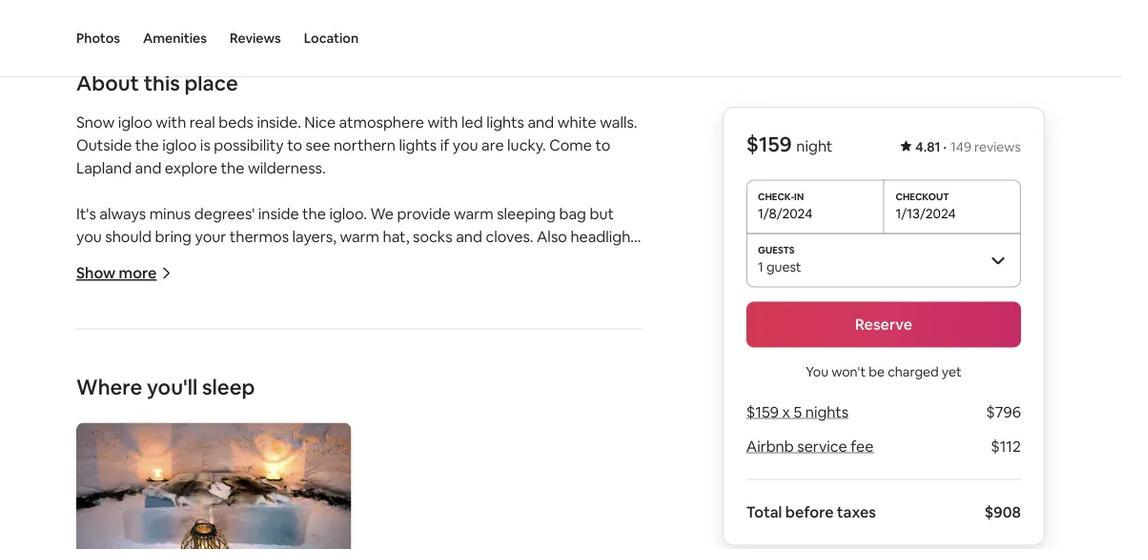 Task type: describe. For each thing, give the bounding box(es) containing it.
as
[[233, 547, 248, 549]]

1 horizontal spatial guests
[[473, 524, 520, 543]]

$908
[[985, 502, 1021, 522]]

evening/
[[354, 501, 416, 521]]

we inside "we are a small family run business located next to the lake pyhäjärvi and pyhä- luosto national park. once in a lifetime opportunity to sleep in a snow igloo that we make ourselves every winter."
[[76, 318, 100, 337]]

park.
[[189, 341, 223, 360]]

the down the possibility
[[221, 158, 244, 177]]

1
[[758, 258, 763, 275]]

charged
[[888, 363, 939, 380]]

service
[[797, 437, 847, 456]]

snow igloo with real beds inside. nice atmosphere with led lights and white walls. outside the igloo is possibility to see northern lights if you are lucky. come to lapland and explore the wilderness.
[[76, 112, 641, 177]]

0 horizontal spatial have
[[202, 455, 235, 475]]

location button
[[304, 0, 359, 76]]

the down morning.
[[446, 524, 470, 543]]

$112
[[991, 437, 1021, 456]]

1 vertical spatial lucky
[[275, 524, 316, 543]]

0 horizontal spatial guests
[[150, 501, 197, 521]]

run
[[225, 318, 248, 337]]

fee
[[851, 437, 874, 456]]

show more
[[76, 263, 157, 283]]

and left explore
[[135, 158, 161, 177]]

morning.
[[419, 501, 482, 521]]

hat,
[[383, 226, 409, 246]]

(max
[[345, 455, 380, 475]]

amenities button
[[143, 0, 207, 76]]

located inside "we are a small family run business located next to the lake pyhäjärvi and pyhä- luosto national park. once in a lifetime opportunity to sleep in a snow igloo that we make ourselves every winter."
[[315, 318, 368, 337]]

1 vertical spatial warm
[[340, 226, 379, 246]]

each party/group have their own igloo (max 4 persons/igloo). apart from the igloo there is a warm house called lucky ranch saloon. it's a restaurant building where the guests can spend time in the evening/ morning. the toilets and one shower are located inside of lucky ranch saloon and the guests have an access there during the night as well.
[[76, 455, 631, 549]]

149
[[950, 138, 971, 155]]

lifetime
[[145, 364, 198, 383]]

inside inside the each party/group have their own igloo (max 4 persons/igloo). apart from the igloo there is a warm house called lucky ranch saloon. it's a restaurant building where the guests can spend time in the evening/ morning. the toilets and one shower are located inside of lucky ranch saloon and the guests have an access there during the night as well.
[[213, 524, 254, 543]]

atmosphere
[[339, 112, 424, 132]]

amenities
[[143, 30, 207, 47]]

nice
[[304, 112, 336, 132]]

total
[[746, 502, 782, 522]]

reviews
[[230, 30, 281, 47]]

h
[[437, 249, 446, 269]]

in left snow
[[348, 364, 360, 383]]

bag
[[559, 204, 586, 223]]

1 vertical spatial there
[[76, 547, 114, 549]]

$796
[[986, 402, 1021, 422]]

where
[[76, 374, 142, 401]]

a left small
[[129, 318, 137, 337]]

luosto
[[76, 341, 124, 360]]

degrees'
[[194, 204, 255, 223]]

walls.
[[600, 112, 637, 132]]

1 horizontal spatial lights
[[486, 112, 524, 132]]

more
[[119, 263, 157, 283]]

feet.
[[552, 249, 585, 269]]

a up 'the'
[[482, 478, 490, 498]]

come
[[549, 135, 592, 154]]

igloo down each
[[76, 478, 111, 498]]

24
[[416, 249, 433, 269]]

guest
[[766, 258, 801, 275]]

a up winter.
[[133, 364, 141, 383]]

access
[[580, 524, 628, 543]]

1 vertical spatial ranch
[[319, 524, 362, 543]]

northern
[[334, 135, 396, 154]]

in inside the each party/group have their own igloo (max 4 persons/igloo). apart from the igloo there is a warm house called lucky ranch saloon. it's a restaurant building where the guests can spend time in the evening/ morning. the toilets and one shower are located inside of lucky ranch saloon and the guests have an access there during the night as well.
[[312, 501, 324, 521]]

time
[[276, 501, 308, 521]]

building
[[569, 478, 625, 498]]

that
[[453, 364, 483, 383]]

the inside it's always minus degrees' inside the igloo. we provide warm sleeping bag but you should bring your thermos layers, warm hat, socks and cloves. also headlight or flashlight is handy. warm apartment  available 24 h in case of cold feet.
[[302, 204, 326, 223]]

and up 'an'
[[563, 501, 589, 521]]

night inside $159 night
[[797, 136, 833, 156]]

beds
[[219, 112, 254, 132]]

inside inside it's always minus degrees' inside the igloo. we provide warm sleeping bag but you should bring your thermos layers, warm hat, socks and cloves. also headlight or flashlight is handy. warm apartment  available 24 h in case of cold feet.
[[258, 204, 299, 223]]

apart
[[505, 455, 545, 475]]

reviews button
[[230, 0, 281, 76]]

are inside the each party/group have their own igloo (max 4 persons/igloo). apart from the igloo there is a warm house called lucky ranch saloon. it's a restaurant building where the guests can spend time in the evening/ morning. the toilets and one shower are located inside of lucky ranch saloon and the guests have an access there during the night as well.
[[131, 524, 153, 543]]

wilderness.
[[248, 158, 326, 177]]

a left snow
[[363, 364, 372, 383]]

about this place
[[76, 69, 238, 96]]

and down morning.
[[416, 524, 443, 543]]

it's inside the each party/group have their own igloo (max 4 persons/igloo). apart from the igloo there is a warm house called lucky ranch saloon. it's a restaurant building where the guests can spend time in the evening/ morning. the toilets and one shower are located inside of lucky ranch saloon and the guests have an access there during the night as well.
[[459, 478, 478, 498]]

once
[[76, 364, 114, 383]]

1/13/2024
[[896, 204, 956, 222]]

winter.
[[119, 387, 165, 406]]

you inside the snow igloo with real beds inside. nice atmosphere with led lights and white walls. outside the igloo is possibility to see northern lights if you are lucky. come to lapland and explore the wilderness.
[[453, 135, 478, 154]]

and up lucky.
[[528, 112, 554, 132]]

photos
[[76, 30, 120, 47]]

the left evening/
[[327, 501, 351, 521]]

explore
[[165, 158, 217, 177]]

$159 for $159 x 5 nights
[[746, 402, 779, 422]]

spend
[[229, 501, 273, 521]]

1 with from the left
[[156, 112, 186, 132]]

the right where
[[123, 501, 147, 521]]

see
[[306, 135, 330, 154]]

well.
[[251, 547, 282, 549]]

reserve
[[855, 315, 912, 334]]

is inside the snow igloo with real beds inside. nice atmosphere with led lights and white walls. outside the igloo is possibility to see northern lights if you are lucky. come to lapland and explore the wilderness.
[[200, 135, 210, 154]]

yet
[[942, 363, 962, 380]]

0 vertical spatial there
[[114, 478, 152, 498]]

we are a small family run business located next to the lake pyhäjärvi and pyhä- luosto national park. once in a lifetime opportunity to sleep in a snow igloo that we make ourselves every winter.
[[76, 318, 621, 406]]

0 vertical spatial ranch
[[358, 478, 401, 498]]

but
[[590, 204, 614, 223]]

from
[[549, 455, 583, 475]]

pyhä-
[[579, 318, 619, 337]]

or
[[76, 249, 91, 269]]

real
[[190, 112, 215, 132]]

4
[[384, 455, 393, 475]]

to right next
[[406, 318, 421, 337]]

of inside it's always minus degrees' inside the igloo. we provide warm sleeping bag but you should bring your thermos layers, warm hat, socks and cloves. also headlight or flashlight is handy. warm apartment  available 24 h in case of cold feet.
[[500, 249, 515, 269]]

you won't be charged yet
[[806, 363, 962, 380]]

night inside the each party/group have their own igloo (max 4 persons/igloo). apart from the igloo there is a warm house called lucky ranch saloon. it's a restaurant building where the guests can spend time in the evening/ morning. the toilets and one shower are located inside of lucky ranch saloon and the guests have an access there during the night as well.
[[193, 547, 229, 549]]

sleep inside "we are a small family run business located next to the lake pyhäjärvi and pyhä- luosto national park. once in a lifetime opportunity to sleep in a snow igloo that we make ourselves every winter."
[[307, 364, 345, 383]]

show
[[76, 263, 116, 283]]

1 horizontal spatial have
[[523, 524, 557, 543]]

pyhäjärvi
[[483, 318, 546, 337]]

always
[[99, 204, 146, 223]]

this
[[144, 69, 180, 96]]

cold
[[518, 249, 548, 269]]

led
[[461, 112, 483, 132]]

$159 night
[[746, 131, 833, 158]]

in right once
[[118, 364, 130, 383]]

the right outside
[[135, 135, 159, 154]]

won't
[[831, 363, 866, 380]]



Task type: locate. For each thing, give the bounding box(es) containing it.
with up if
[[428, 112, 458, 132]]

there down the party/group
[[114, 478, 152, 498]]

night left as
[[193, 547, 229, 549]]

lights left if
[[399, 135, 437, 154]]

located left next
[[315, 318, 368, 337]]

guests
[[150, 501, 197, 521], [473, 524, 520, 543]]

the right during
[[166, 547, 190, 549]]

family
[[179, 318, 222, 337]]

warm inside the each party/group have their own igloo (max 4 persons/igloo). apart from the igloo there is a warm house called lucky ranch saloon. it's a restaurant building where the guests can spend time in the evening/ morning. the toilets and one shower are located inside of lucky ranch saloon and the guests have an access there during the night as well.
[[181, 478, 220, 498]]

0 vertical spatial are
[[482, 135, 504, 154]]

you up or at the left top of page
[[76, 226, 102, 246]]

lake
[[452, 318, 480, 337]]

where
[[76, 501, 120, 521]]

you inside it's always minus degrees' inside the igloo. we provide warm sleeping bag but you should bring your thermos layers, warm hat, socks and cloves. also headlight or flashlight is handy. warm apartment  available 24 h in case of cold feet.
[[76, 226, 102, 246]]

0 horizontal spatial it's
[[76, 204, 96, 223]]

1 horizontal spatial warm
[[340, 226, 379, 246]]

minus
[[149, 204, 191, 223]]

0 vertical spatial warm
[[454, 204, 494, 223]]

is inside it's always minus degrees' inside the igloo. we provide warm sleeping bag but you should bring your thermos layers, warm hat, socks and cloves. also headlight or flashlight is handy. warm apartment  available 24 h in case of cold feet.
[[162, 249, 172, 269]]

and inside "we are a small family run business located next to the lake pyhäjärvi and pyhä- luosto national park. once in a lifetime opportunity to sleep in a snow igloo that we make ourselves every winter."
[[549, 318, 576, 337]]

thermos
[[230, 226, 289, 246]]

$159 for $159 night
[[746, 131, 792, 158]]

0 horizontal spatial with
[[156, 112, 186, 132]]

in inside it's always minus degrees' inside the igloo. we provide warm sleeping bag but you should bring your thermos layers, warm hat, socks and cloves. also headlight or flashlight is handy. warm apartment  available 24 h in case of cold feet.
[[449, 249, 461, 269]]

inside
[[258, 204, 299, 223], [213, 524, 254, 543]]

we inside it's always minus degrees' inside the igloo. we provide warm sleeping bag but you should bring your thermos layers, warm hat, socks and cloves. also headlight or flashlight is handy. warm apartment  available 24 h in case of cold feet.
[[370, 204, 394, 223]]

1 vertical spatial we
[[76, 318, 100, 337]]

have
[[202, 455, 235, 475], [523, 524, 557, 543]]

in right h
[[449, 249, 461, 269]]

are up luosto on the left of the page
[[103, 318, 125, 337]]

1 guest
[[758, 258, 801, 275]]

sleep inside where you'll sleep region
[[202, 374, 255, 401]]

lucky
[[314, 478, 355, 498], [275, 524, 316, 543]]

2 $159 from the top
[[746, 402, 779, 422]]

1 horizontal spatial sleep
[[307, 364, 345, 383]]

0 horizontal spatial located
[[157, 524, 210, 543]]

0 vertical spatial have
[[202, 455, 235, 475]]

0 vertical spatial located
[[315, 318, 368, 337]]

an
[[560, 524, 577, 543]]

0 horizontal spatial we
[[76, 318, 100, 337]]

house
[[224, 478, 266, 498]]

inside up as
[[213, 524, 254, 543]]

igloo
[[415, 364, 450, 383]]

snow
[[76, 112, 115, 132]]

business
[[251, 318, 311, 337]]

$159 up 1/8/2024
[[746, 131, 792, 158]]

is down the bring
[[162, 249, 172, 269]]

of up well.
[[257, 524, 272, 543]]

0 vertical spatial lucky
[[314, 478, 355, 498]]

lucky down time
[[275, 524, 316, 543]]

1 vertical spatial are
[[103, 318, 125, 337]]

the left lake
[[425, 318, 448, 337]]

0 vertical spatial guests
[[150, 501, 197, 521]]

sleeping
[[497, 204, 556, 223]]

place
[[184, 69, 238, 96]]

reviews
[[974, 138, 1021, 155]]

if
[[440, 135, 449, 154]]

are inside "we are a small family run business located next to the lake pyhäjärvi and pyhä- luosto national park. once in a lifetime opportunity to sleep in a snow igloo that we make ourselves every winter."
[[103, 318, 125, 337]]

there down shower
[[76, 547, 114, 549]]

make
[[510, 364, 549, 383]]

during
[[117, 547, 163, 549]]

it's inside it's always minus degrees' inside the igloo. we provide warm sleeping bag but you should bring your thermos layers, warm hat, socks and cloves. also headlight or flashlight is handy. warm apartment  available 24 h in case of cold feet.
[[76, 204, 96, 223]]

0 vertical spatial is
[[200, 135, 210, 154]]

1 horizontal spatial it's
[[459, 478, 478, 498]]

is down the real
[[200, 135, 210, 154]]

total before taxes
[[746, 502, 876, 522]]

is down the party/group
[[155, 478, 166, 498]]

and inside it's always minus degrees' inside the igloo. we provide warm sleeping bag but you should bring your thermos layers, warm hat, socks and cloves. also headlight or flashlight is handy. warm apartment  available 24 h in case of cold feet.
[[456, 226, 482, 246]]

location
[[304, 30, 359, 47]]

photos button
[[76, 0, 120, 76]]

2 vertical spatial are
[[131, 524, 153, 543]]

saloon
[[366, 524, 413, 543]]

igloo up explore
[[162, 135, 197, 154]]

snow
[[375, 364, 412, 383]]

we up hat, on the top
[[370, 204, 394, 223]]

before
[[785, 502, 834, 522]]

warm
[[225, 249, 267, 269]]

0 vertical spatial you
[[453, 135, 478, 154]]

guests left can
[[150, 501, 197, 521]]

in
[[449, 249, 461, 269], [118, 364, 130, 383], [348, 364, 360, 383], [312, 501, 324, 521]]

1 horizontal spatial night
[[797, 136, 833, 156]]

lapland
[[76, 158, 132, 177]]

inside up thermos at the top of page
[[258, 204, 299, 223]]

$159 x 5 nights button
[[746, 402, 849, 422]]

1 horizontal spatial of
[[500, 249, 515, 269]]

taxes
[[837, 502, 876, 522]]

2 horizontal spatial warm
[[454, 204, 494, 223]]

to left see
[[287, 135, 302, 154]]

warm
[[454, 204, 494, 223], [340, 226, 379, 246], [181, 478, 220, 498]]

0 vertical spatial it's
[[76, 204, 96, 223]]

it's up morning.
[[459, 478, 478, 498]]

small
[[140, 318, 176, 337]]

are
[[482, 135, 504, 154], [103, 318, 125, 337], [131, 524, 153, 543]]

1 vertical spatial you
[[76, 226, 102, 246]]

4.81 · 149 reviews
[[916, 138, 1021, 155]]

1 vertical spatial is
[[162, 249, 172, 269]]

2 vertical spatial warm
[[181, 478, 220, 498]]

warm up can
[[181, 478, 220, 498]]

airbnb
[[746, 437, 794, 456]]

1 horizontal spatial we
[[370, 204, 394, 223]]

2 with from the left
[[428, 112, 458, 132]]

sleep down the business
[[307, 364, 345, 383]]

about
[[76, 69, 139, 96]]

and up case
[[456, 226, 482, 246]]

of inside the each party/group have their own igloo (max 4 persons/igloo). apart from the igloo there is a warm house called lucky ranch saloon. it's a restaurant building where the guests can spend time in the evening/ morning. the toilets and one shower are located inside of lucky ranch saloon and the guests have an access there during the night as well.
[[257, 524, 272, 543]]

1 horizontal spatial located
[[315, 318, 368, 337]]

available
[[352, 249, 413, 269]]

1 horizontal spatial are
[[131, 524, 153, 543]]

you
[[806, 363, 829, 380]]

0 horizontal spatial of
[[257, 524, 272, 543]]

0 vertical spatial of
[[500, 249, 515, 269]]

0 vertical spatial $159
[[746, 131, 792, 158]]

with left the real
[[156, 112, 186, 132]]

is
[[200, 135, 210, 154], [162, 249, 172, 269], [155, 478, 166, 498]]

case
[[464, 249, 497, 269]]

night up 1/8/2024
[[797, 136, 833, 156]]

lucky down (max at bottom left
[[314, 478, 355, 498]]

you right if
[[453, 135, 478, 154]]

0 horizontal spatial night
[[193, 547, 229, 549]]

double bed image
[[76, 423, 351, 549], [76, 423, 351, 549]]

0 horizontal spatial sleep
[[202, 374, 255, 401]]

is inside the each party/group have their own igloo (max 4 persons/igloo). apart from the igloo there is a warm house called lucky ranch saloon. it's a restaurant building where the guests can spend time in the evening/ morning. the toilets and one shower are located inside of lucky ranch saloon and the guests have an access there during the night as well.
[[155, 478, 166, 498]]

lucky.
[[507, 135, 546, 154]]

one
[[592, 501, 619, 521]]

1 vertical spatial of
[[257, 524, 272, 543]]

the up building
[[586, 455, 610, 475]]

where you'll sleep region
[[69, 374, 649, 549]]

$159 x 5 nights
[[746, 402, 849, 422]]

ranch up evening/
[[358, 478, 401, 498]]

sleep down park.
[[202, 374, 255, 401]]

have down toilets
[[523, 524, 557, 543]]

bring
[[155, 226, 192, 246]]

the
[[135, 135, 159, 154], [221, 158, 244, 177], [302, 204, 326, 223], [425, 318, 448, 337], [586, 455, 610, 475], [123, 501, 147, 521], [327, 501, 351, 521], [446, 524, 470, 543], [166, 547, 190, 549]]

we
[[370, 204, 394, 223], [76, 318, 100, 337]]

guests down 'the'
[[473, 524, 520, 543]]

1 vertical spatial located
[[157, 524, 210, 543]]

to down walls.
[[595, 135, 611, 154]]

a down the party/group
[[169, 478, 177, 498]]

$159 left the x
[[746, 402, 779, 422]]

0 vertical spatial lights
[[486, 112, 524, 132]]

it's left always
[[76, 204, 96, 223]]

cloves.
[[486, 226, 533, 246]]

1 $159 from the top
[[746, 131, 792, 158]]

0 vertical spatial we
[[370, 204, 394, 223]]

to
[[287, 135, 302, 154], [595, 135, 611, 154], [406, 318, 421, 337], [289, 364, 304, 383]]

handy.
[[176, 249, 221, 269]]

outside
[[76, 135, 132, 154]]

and left "pyhä-"
[[549, 318, 576, 337]]

located inside the each party/group have their own igloo (max 4 persons/igloo). apart from the igloo there is a warm house called lucky ranch saloon. it's a restaurant building where the guests can spend time in the evening/ morning. the toilets and one shower are located inside of lucky ranch saloon and the guests have an access there during the night as well.
[[157, 524, 210, 543]]

each
[[76, 455, 110, 475]]

be
[[869, 363, 885, 380]]

have up house
[[202, 455, 235, 475]]

in right time
[[312, 501, 324, 521]]

warm up cloves.
[[454, 204, 494, 223]]

airbnb service fee button
[[746, 437, 874, 456]]

1 vertical spatial lights
[[399, 135, 437, 154]]

lights up lucky.
[[486, 112, 524, 132]]

0 horizontal spatial are
[[103, 318, 125, 337]]

of
[[500, 249, 515, 269], [257, 524, 272, 543]]

with
[[156, 112, 186, 132], [428, 112, 458, 132]]

nights
[[805, 402, 849, 422]]

inside.
[[257, 112, 301, 132]]

1 vertical spatial inside
[[213, 524, 254, 543]]

are down led
[[482, 135, 504, 154]]

located
[[315, 318, 368, 337], [157, 524, 210, 543]]

1 horizontal spatial inside
[[258, 204, 299, 223]]

also
[[537, 226, 567, 246]]

show more button
[[76, 263, 172, 283]]

we up luosto on the left of the page
[[76, 318, 100, 337]]

0 vertical spatial night
[[797, 136, 833, 156]]

called
[[269, 478, 311, 498]]

1 vertical spatial have
[[523, 524, 557, 543]]

it's
[[76, 204, 96, 223], [459, 478, 478, 498]]

igloo up outside
[[118, 112, 152, 132]]

flashlight
[[94, 249, 158, 269]]

warm down igloo. at the top left of the page
[[340, 226, 379, 246]]

ranch left saloon at bottom left
[[319, 524, 362, 543]]

we
[[486, 364, 507, 383]]

1 vertical spatial $159
[[746, 402, 779, 422]]

are up during
[[131, 524, 153, 543]]

1 vertical spatial night
[[193, 547, 229, 549]]

igloo right own
[[308, 455, 342, 475]]

0 horizontal spatial inside
[[213, 524, 254, 543]]

to down the business
[[289, 364, 304, 383]]

0 vertical spatial inside
[[258, 204, 299, 223]]

0 horizontal spatial warm
[[181, 478, 220, 498]]

1 vertical spatial it's
[[459, 478, 478, 498]]

opportunity
[[201, 364, 285, 383]]

0 horizontal spatial you
[[76, 226, 102, 246]]

own
[[274, 455, 304, 475]]

igloo
[[118, 112, 152, 132], [162, 135, 197, 154], [308, 455, 342, 475], [76, 478, 111, 498]]

2 vertical spatial is
[[155, 478, 166, 498]]

·
[[943, 138, 947, 155]]

0 horizontal spatial lights
[[399, 135, 437, 154]]

1 vertical spatial guests
[[473, 524, 520, 543]]

are inside the snow igloo with real beds inside. nice atmosphere with led lights and white walls. outside the igloo is possibility to see northern lights if you are lucky. come to lapland and explore the wilderness.
[[482, 135, 504, 154]]

1 horizontal spatial you
[[453, 135, 478, 154]]

located down can
[[157, 524, 210, 543]]

1 horizontal spatial with
[[428, 112, 458, 132]]

the inside "we are a small family run business located next to the lake pyhäjärvi and pyhä- luosto national park. once in a lifetime opportunity to sleep in a snow igloo that we make ourselves every winter."
[[425, 318, 448, 337]]

persons/igloo).
[[396, 455, 501, 475]]

the up layers,
[[302, 204, 326, 223]]

2 horizontal spatial are
[[482, 135, 504, 154]]

x
[[782, 402, 790, 422]]

of down cloves.
[[500, 249, 515, 269]]

igloo.
[[329, 204, 367, 223]]



Task type: vqa. For each thing, say whether or not it's contained in the screenshot.
Top
no



